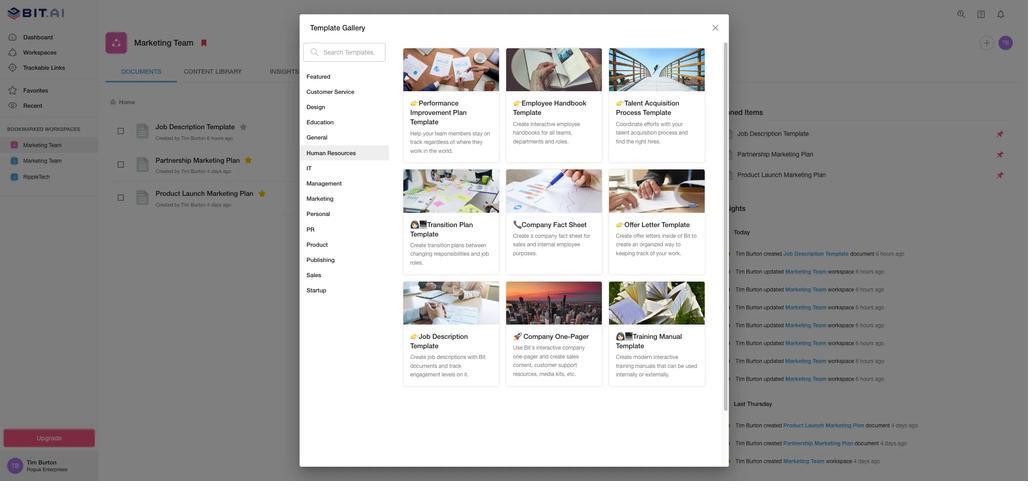 Task type: locate. For each thing, give the bounding box(es) containing it.
and down the a
[[527, 242, 536, 248]]

company down pager
[[563, 345, 585, 351]]

0 horizontal spatial company
[[535, 233, 557, 239]]

created
[[764, 251, 782, 257], [764, 423, 782, 429], [764, 440, 782, 447], [764, 458, 782, 465]]

template inside the 👉talent acquisition process template
[[643, 108, 671, 116]]

responsibilities
[[434, 251, 470, 257]]

4 updated from the top
[[764, 322, 784, 329]]

pager
[[524, 354, 538, 360]]

fact
[[554, 220, 567, 228]]

startup button
[[300, 283, 389, 298]]

created inside 'tim burton created partnership marketing plan document 4 days ago'
[[764, 440, 782, 447]]

0 horizontal spatial track
[[410, 139, 422, 145]]

created for product
[[156, 202, 173, 207]]

company
[[535, 233, 557, 239], [563, 345, 585, 351]]

on right stay
[[484, 130, 490, 137]]

3 tim burton updated marketing team workspace 6 hours ago from the top
[[736, 304, 885, 311]]

create inside create job descriptions with bit documents and track engagement levels on it.
[[410, 354, 426, 361]]

sales up purposes.
[[513, 242, 526, 248]]

create offer letters inside of bit to create an organized way to keeping track of your work.
[[616, 233, 697, 257]]

product launch marketing plan link
[[724, 170, 994, 181], [784, 422, 865, 429]]

the right in
[[429, 148, 437, 154]]

company inside create a company fact sheet for sales and internal employee purposes.
[[535, 233, 557, 239]]

interactive up that
[[654, 354, 678, 361]]

1 horizontal spatial of
[[650, 251, 655, 257]]

dashboard button
[[0, 29, 98, 45]]

to right inside
[[692, 233, 697, 239]]

of right inside
[[678, 233, 683, 239]]

marketing button
[[300, 191, 389, 206]]

ago inside tim burton created product launch marketing plan document 4 days ago
[[909, 423, 918, 429]]

regardless
[[424, 139, 449, 145]]

1 horizontal spatial bit
[[684, 233, 691, 239]]

marketing inside 'button'
[[307, 195, 334, 202]]

document for partnership marketing plan
[[855, 440, 879, 447]]

the inside help your team members stay on track regardless of where they work in the world.
[[429, 148, 437, 154]]

2 horizontal spatial partnership
[[784, 440, 813, 447]]

tim
[[181, 135, 189, 141], [181, 169, 189, 174], [181, 202, 189, 207], [736, 251, 745, 257], [736, 269, 745, 275], [736, 287, 745, 293], [736, 304, 745, 311], [736, 322, 745, 329], [736, 340, 745, 347], [736, 358, 745, 364], [736, 376, 745, 382], [736, 423, 745, 429], [736, 440, 745, 447], [736, 458, 745, 465], [27, 459, 37, 466]]

create new
[[665, 98, 698, 106]]

create up handbooks
[[513, 121, 529, 127]]

marketing team button up rippletech
[[0, 153, 98, 169]]

0 vertical spatial roles.
[[556, 139, 569, 145]]

0 vertical spatial by
[[175, 135, 180, 141]]

1 created from the top
[[156, 135, 173, 141]]

1 vertical spatial document
[[866, 423, 890, 429]]

1 vertical spatial of
[[678, 233, 683, 239]]

launch
[[762, 171, 782, 179], [182, 189, 205, 197], [805, 422, 824, 429]]

7 updated from the top
[[764, 376, 784, 382]]

👉performance
[[410, 99, 459, 107]]

1 vertical spatial created
[[156, 169, 173, 174]]

track down an on the right bottom of page
[[637, 251, 649, 257]]

track up work
[[410, 139, 422, 145]]

the inside coordinate efforts with your talent acquisition process and find the right hires.
[[627, 139, 634, 145]]

1 horizontal spatial company
[[563, 345, 585, 351]]

document inside tim burton created job description template document 6 hours ago
[[851, 251, 875, 257]]

0 vertical spatial bit
[[684, 233, 691, 239]]

2 tim burton updated marketing team workspace 6 hours ago from the top
[[736, 286, 885, 293]]

2 vertical spatial by
[[175, 202, 180, 207]]

create inside the create modern interactive training manuals that can be used internally or externally.
[[616, 354, 632, 361]]

1 horizontal spatial partnership marketing plan
[[738, 151, 814, 158]]

2 created from the top
[[764, 423, 782, 429]]

job up documents
[[428, 354, 435, 361]]

partnership down 'items'
[[738, 151, 770, 158]]

hours
[[211, 135, 224, 141], [881, 251, 894, 257], [860, 269, 874, 275], [860, 287, 874, 293], [860, 304, 874, 311], [860, 322, 874, 329], [860, 340, 874, 347], [860, 358, 874, 364], [860, 376, 874, 382]]

roles. down teams,
[[556, 139, 569, 145]]

a
[[531, 233, 534, 239]]

0 horizontal spatial job
[[428, 354, 435, 361]]

document
[[851, 251, 875, 257], [866, 423, 890, 429], [855, 440, 879, 447]]

1 vertical spatial launch
[[182, 189, 205, 197]]

1 vertical spatial job
[[428, 354, 435, 361]]

document for job description template
[[851, 251, 875, 257]]

insights up today
[[720, 204, 746, 212]]

of inside help your team members stay on track regardless of where they work in the world.
[[450, 139, 455, 145]]

create inside use bit's interactive company one-pager and create sales content, customer support resources, media kits, etc.
[[550, 354, 565, 360]]

1 horizontal spatial the
[[627, 139, 634, 145]]

your inside create offer letters inside of bit to create an organized way to keeping track of your work.
[[656, 251, 667, 257]]

0 vertical spatial the
[[627, 139, 634, 145]]

0 vertical spatial of
[[450, 139, 455, 145]]

trackable links button
[[0, 60, 98, 75]]

departments
[[513, 139, 544, 145]]

tim inside tim burton created product launch marketing plan document 4 days ago
[[736, 423, 745, 429]]

0 horizontal spatial insights
[[270, 67, 299, 75]]

create up support
[[550, 354, 565, 360]]

create
[[665, 98, 684, 106], [513, 121, 529, 127], [513, 233, 529, 239], [616, 233, 632, 239], [410, 242, 426, 249], [410, 354, 426, 361], [616, 354, 632, 361]]

personal button
[[300, 206, 389, 222]]

product button
[[300, 237, 389, 252]]

created
[[156, 135, 173, 141], [156, 169, 173, 174], [156, 202, 173, 207]]

interactive
[[531, 121, 556, 127], [537, 345, 561, 351], [654, 354, 678, 361]]

1 vertical spatial your
[[423, 130, 434, 137]]

employee down fact
[[557, 242, 580, 248]]

with inside create job descriptions with bit documents and track engagement levels on it.
[[468, 354, 478, 361]]

create interactive employee handbooks for all teams, departments and roles.
[[513, 121, 580, 145]]

1 vertical spatial marketing team
[[23, 142, 62, 148]]

1 vertical spatial with
[[468, 354, 478, 361]]

for left the all
[[542, 130, 548, 136]]

partnership marketing plan link
[[724, 149, 994, 160], [784, 440, 854, 447]]

job inside create job descriptions with bit documents and track engagement levels on it.
[[428, 354, 435, 361]]

bit's
[[524, 345, 535, 351]]

interactive down 🚀 company one-pager
[[537, 345, 561, 351]]

plan inside "link"
[[801, 151, 814, 158]]

marketing team up documents
[[134, 38, 194, 48]]

0 vertical spatial sales
[[513, 242, 526, 248]]

of left where
[[450, 139, 455, 145]]

template inside 👉employee handbook template
[[513, 108, 542, 116]]

tim inside tim burton rogue enterprises
[[27, 459, 37, 466]]

workspace inside the tim burton created marketing team workspace 4 days ago
[[826, 458, 853, 465]]

0 horizontal spatial partnership
[[156, 156, 191, 164]]

team
[[435, 130, 447, 137]]

1 horizontal spatial roles.
[[556, 139, 569, 145]]

featured button
[[300, 69, 389, 84]]

1 vertical spatial the
[[429, 148, 437, 154]]

ago inside the tim burton created marketing team workspace 4 days ago
[[871, 458, 881, 465]]

1 vertical spatial create
[[550, 354, 565, 360]]

your inside coordinate efforts with your talent acquisition process and find the right hires.
[[672, 121, 683, 127]]

🚀 company one-pager image
[[506, 282, 602, 325]]

4 created from the top
[[764, 458, 782, 465]]

tim burton created marketing team workspace 4 days ago
[[736, 458, 881, 465]]

👉talent acquisition process template
[[616, 99, 680, 116]]

👉job description template
[[410, 332, 468, 350]]

the right find
[[627, 139, 634, 145]]

between
[[466, 242, 487, 249]]

on left it.
[[457, 372, 463, 378]]

plan inside 👩🏻💻transition plan template
[[459, 220, 473, 228]]

0 vertical spatial partnership marketing plan link
[[724, 149, 994, 160]]

burton inside the tim burton created marketing team workspace 4 days ago
[[746, 458, 763, 465]]

1 vertical spatial tb
[[11, 463, 19, 470]]

👉job description template image
[[403, 282, 499, 325]]

of down organized
[[650, 251, 655, 257]]

and inside coordinate efforts with your talent acquisition process and find the right hires.
[[679, 130, 688, 136]]

in
[[424, 148, 428, 154]]

workspace
[[828, 269, 854, 275], [828, 287, 854, 293], [828, 304, 854, 311], [828, 322, 854, 329], [828, 340, 854, 347], [828, 358, 854, 364], [828, 376, 854, 382], [826, 458, 853, 465]]

0 horizontal spatial sales
[[513, 242, 526, 248]]

tim inside the tim burton created marketing team workspace 4 days ago
[[736, 458, 745, 465]]

2 by from the top
[[175, 169, 180, 174]]

company inside use bit's interactive company one-pager and create sales content, customer support resources, media kits, etc.
[[563, 345, 585, 351]]

1 horizontal spatial job
[[482, 251, 489, 257]]

thursday
[[747, 400, 772, 408]]

3 created from the top
[[764, 440, 782, 447]]

bit inside create offer letters inside of bit to create an organized way to keeping track of your work.
[[684, 233, 691, 239]]

marketing team for second the marketing team 'button' from the bottom
[[23, 142, 62, 148]]

create for 👉employee handbook template
[[513, 121, 529, 127]]

with up it.
[[468, 354, 478, 361]]

letter
[[642, 220, 660, 228]]

partnership marketing plan inside "link"
[[738, 151, 814, 158]]

ago inside tim burton created job description template document 6 hours ago
[[896, 251, 905, 257]]

0 vertical spatial to
[[692, 233, 697, 239]]

1 vertical spatial sales
[[567, 354, 579, 360]]

2 created from the top
[[156, 169, 173, 174]]

2 updated from the top
[[764, 287, 784, 293]]

and inside create job descriptions with bit documents and track engagement levels on it.
[[439, 363, 448, 369]]

interactive up the all
[[531, 121, 556, 127]]

0 vertical spatial product launch marketing plan
[[738, 171, 826, 179]]

0 vertical spatial employee
[[557, 121, 580, 127]]

with inside coordinate efforts with your talent acquisition process and find the right hires.
[[661, 121, 671, 127]]

6 tim burton updated marketing team workspace 6 hours ago from the top
[[736, 358, 885, 364]]

1 vertical spatial to
[[676, 242, 681, 248]]

fact
[[559, 233, 568, 239]]

created for marketing
[[764, 458, 782, 465]]

your
[[672, 121, 683, 127], [423, 130, 434, 137], [656, 251, 667, 257]]

publishing
[[307, 256, 335, 263]]

employee up teams,
[[557, 121, 580, 127]]

0 horizontal spatial the
[[429, 148, 437, 154]]

track inside create offer letters inside of bit to create an organized way to keeping track of your work.
[[637, 251, 649, 257]]

1 horizontal spatial tb
[[1003, 40, 1009, 46]]

1 by from the top
[[175, 135, 180, 141]]

created by tim burton 4 days ago
[[156, 169, 231, 174], [156, 202, 231, 207]]

2 horizontal spatial track
[[637, 251, 649, 257]]

publishing button
[[300, 252, 389, 268]]

and down between
[[471, 251, 480, 257]]

0 horizontal spatial create
[[550, 354, 565, 360]]

coordinate efforts with your talent acquisition process and find the right hires.
[[616, 121, 688, 145]]

featured
[[307, 73, 331, 80]]

document inside 'tim burton created partnership marketing plan document 4 days ago'
[[855, 440, 879, 447]]

2 vertical spatial track
[[449, 363, 461, 369]]

content,
[[513, 363, 533, 369]]

1 vertical spatial partnership marketing plan link
[[784, 440, 854, 447]]

0 horizontal spatial of
[[450, 139, 455, 145]]

0 vertical spatial created
[[156, 135, 173, 141]]

workspaces
[[45, 126, 80, 132]]

roles. inside create interactive employee handbooks for all teams, departments and roles.
[[556, 139, 569, 145]]

an
[[633, 242, 639, 248]]

1 horizontal spatial insights
[[720, 204, 746, 212]]

for
[[542, 130, 548, 136], [584, 233, 591, 239]]

create for 👉job description template
[[410, 354, 426, 361]]

and inside use bit's interactive company one-pager and create sales content, customer support resources, media kits, etc.
[[540, 354, 549, 360]]

efforts
[[644, 121, 660, 127]]

of
[[450, 139, 455, 145], [678, 233, 683, 239], [650, 251, 655, 257]]

trackable links
[[23, 64, 65, 71]]

0 horizontal spatial roles.
[[410, 260, 423, 266]]

dashboard
[[23, 33, 53, 41]]

tim burton rogue enterprises
[[27, 459, 67, 473]]

create up keeping
[[616, 242, 631, 248]]

description inside 👉job description template
[[433, 332, 468, 340]]

0 vertical spatial create
[[616, 242, 631, 248]]

can
[[668, 363, 677, 369]]

0 vertical spatial track
[[410, 139, 422, 145]]

created inside the tim burton created marketing team workspace 4 days ago
[[764, 458, 782, 465]]

0 horizontal spatial tb
[[11, 463, 19, 470]]

insights left featured
[[270, 67, 299, 75]]

tab list
[[106, 61, 1015, 82]]

job description template up created by tim burton 6 hours ago
[[156, 123, 235, 131]]

4 inside the tim burton created marketing team workspace 4 days ago
[[854, 458, 857, 465]]

plan
[[453, 108, 467, 116], [801, 151, 814, 158], [226, 156, 240, 164], [814, 171, 826, 179], [240, 189, 254, 197], [459, 220, 473, 228], [853, 422, 865, 429], [842, 440, 854, 447]]

📞company
[[513, 220, 552, 228]]

tim inside 'tim burton created partnership marketing plan document 4 days ago'
[[736, 440, 745, 447]]

2 vertical spatial document
[[855, 440, 879, 447]]

bit right descriptions
[[479, 354, 486, 361]]

members
[[449, 130, 471, 137]]

to right way
[[676, 242, 681, 248]]

for inside create a company fact sheet for sales and internal employee purposes.
[[584, 233, 591, 239]]

insights
[[270, 67, 299, 75], [720, 204, 746, 212]]

1 horizontal spatial your
[[656, 251, 667, 257]]

0 horizontal spatial on
[[457, 372, 463, 378]]

and up "customer"
[[540, 354, 549, 360]]

internal
[[538, 242, 555, 248]]

🚀
[[513, 332, 522, 340]]

2 horizontal spatial launch
[[805, 422, 824, 429]]

with up process
[[661, 121, 671, 127]]

0 vertical spatial on
[[484, 130, 490, 137]]

days inside the tim burton created marketing team workspace 4 days ago
[[859, 458, 870, 465]]

2 vertical spatial your
[[656, 251, 667, 257]]

1 vertical spatial created by tim burton 4 days ago
[[156, 202, 231, 207]]

roles. down changing
[[410, 260, 423, 266]]

your down way
[[656, 251, 667, 257]]

1 tim burton updated marketing team workspace 6 hours ago from the top
[[736, 268, 885, 275]]

your up regardless
[[423, 130, 434, 137]]

create for 👩🏻💻training manual template
[[616, 354, 632, 361]]

updated
[[764, 269, 784, 275], [764, 287, 784, 293], [764, 304, 784, 311], [764, 322, 784, 329], [764, 340, 784, 347], [764, 358, 784, 364], [764, 376, 784, 382]]

1 vertical spatial for
[[584, 233, 591, 239]]

👉job
[[410, 332, 431, 340]]

0 horizontal spatial your
[[423, 130, 434, 137]]

0 vertical spatial with
[[661, 121, 671, 127]]

marketing team up rippletech
[[23, 158, 62, 164]]

1 vertical spatial bit
[[479, 354, 486, 361]]

👩🏻💻transition
[[410, 220, 458, 228]]

0 horizontal spatial bit
[[479, 354, 486, 361]]

0 vertical spatial marketing team
[[134, 38, 194, 48]]

create inside create offer letters inside of bit to create an organized way to keeping track of your work.
[[616, 233, 632, 239]]

4 inside 'tim burton created partnership marketing plan document 4 days ago'
[[881, 440, 884, 447]]

job down between
[[482, 251, 489, 257]]

0 vertical spatial created by tim burton 4 days ago
[[156, 169, 231, 174]]

for inside create interactive employee handbooks for all teams, departments and roles.
[[542, 130, 548, 136]]

1 horizontal spatial create
[[616, 242, 631, 248]]

create left new
[[665, 98, 684, 106]]

created inside tim burton created product launch marketing plan document 4 days ago
[[764, 423, 782, 429]]

0 vertical spatial tb
[[1003, 40, 1009, 46]]

1 horizontal spatial sales
[[567, 354, 579, 360]]

1 vertical spatial company
[[563, 345, 585, 351]]

4 tim burton updated marketing team workspace 6 hours ago from the top
[[736, 322, 885, 329]]

that
[[657, 363, 666, 369]]

product
[[738, 171, 760, 179], [156, 189, 180, 197], [307, 241, 328, 248], [784, 422, 804, 429]]

create up changing
[[410, 242, 426, 249]]

create inside create offer letters inside of bit to create an organized way to keeping track of your work.
[[616, 242, 631, 248]]

ago inside 'tim burton created partnership marketing plan document 4 days ago'
[[898, 440, 907, 447]]

6
[[207, 135, 210, 141], [876, 251, 879, 257], [856, 269, 859, 275], [856, 287, 859, 293], [856, 304, 859, 311], [856, 322, 859, 329], [856, 340, 859, 347], [856, 358, 859, 364], [856, 376, 859, 382]]

1 horizontal spatial job
[[738, 130, 748, 137]]

tab list containing documents
[[106, 61, 1015, 82]]

your up process
[[672, 121, 683, 127]]

human resources
[[307, 149, 356, 156]]

bit right inside
[[684, 233, 691, 239]]

1 horizontal spatial on
[[484, 130, 490, 137]]

burton
[[191, 135, 206, 141], [191, 169, 206, 174], [191, 202, 206, 207], [746, 251, 763, 257], [746, 269, 763, 275], [746, 287, 763, 293], [746, 304, 763, 311], [746, 322, 763, 329], [746, 340, 763, 347], [746, 358, 763, 364], [746, 376, 763, 382], [746, 423, 763, 429], [746, 440, 763, 447], [746, 458, 763, 465], [38, 459, 57, 466]]

partnership up the tim burton created marketing team workspace 4 days ago
[[784, 440, 813, 447]]

1 horizontal spatial track
[[449, 363, 461, 369]]

👩🏻💻transition plan template image
[[403, 170, 499, 213]]

0 horizontal spatial job description template
[[156, 123, 235, 131]]

and right process
[[679, 130, 688, 136]]

0 vertical spatial interactive
[[531, 121, 556, 127]]

days
[[211, 169, 222, 174], [211, 202, 222, 207], [896, 423, 908, 429], [885, 440, 897, 447], [859, 458, 870, 465]]

0 horizontal spatial for
[[542, 130, 548, 136]]

for right sheet
[[584, 233, 591, 239]]

sales up support
[[567, 354, 579, 360]]

create inside create a company fact sheet for sales and internal employee purposes.
[[513, 233, 529, 239]]

1 vertical spatial employee
[[557, 242, 580, 248]]

by
[[175, 135, 180, 141], [175, 169, 180, 174], [175, 202, 180, 207]]

where
[[456, 139, 471, 145]]

0 vertical spatial job
[[482, 251, 489, 257]]

create for company
[[550, 354, 565, 360]]

0 vertical spatial your
[[672, 121, 683, 127]]

1 horizontal spatial to
[[692, 233, 697, 239]]

marketing
[[134, 38, 172, 48], [23, 142, 47, 148], [772, 151, 800, 158], [193, 156, 224, 164], [23, 158, 47, 164], [784, 171, 812, 179], [207, 189, 238, 197], [307, 195, 334, 202], [786, 268, 812, 275], [786, 286, 812, 293], [786, 304, 812, 311], [786, 322, 812, 329], [786, 340, 812, 347], [786, 358, 812, 364], [786, 376, 812, 382], [826, 422, 852, 429], [815, 440, 841, 447], [784, 458, 810, 465]]

create a company fact sheet for sales and internal employee purposes.
[[513, 233, 591, 257]]

1 horizontal spatial partnership
[[738, 151, 770, 158]]

3 created from the top
[[156, 202, 173, 207]]

0 vertical spatial document
[[851, 251, 875, 257]]

1 horizontal spatial launch
[[762, 171, 782, 179]]

2 vertical spatial interactive
[[654, 354, 678, 361]]

track down descriptions
[[449, 363, 461, 369]]

content
[[184, 67, 214, 75]]

0 horizontal spatial product launch marketing plan
[[156, 189, 254, 197]]

2 created by tim burton 4 days ago from the top
[[156, 202, 231, 207]]

sheet
[[569, 220, 587, 228]]

👉employee
[[513, 99, 553, 107]]

create up training
[[616, 354, 632, 361]]

1 created from the top
[[764, 251, 782, 257]]

use bit's interactive company one-pager and create sales content, customer support resources, media kits, etc.
[[513, 345, 585, 378]]

create inside create interactive employee handbooks for all teams, departments and roles.
[[513, 121, 529, 127]]

and up levels
[[439, 363, 448, 369]]

👉talent acquisition process template image
[[609, 48, 705, 91]]

created inside tim burton created job description template document 6 hours ago
[[764, 251, 782, 257]]

create left the a
[[513, 233, 529, 239]]

template inside 👩🏻💻transition plan template
[[410, 230, 439, 238]]

0 vertical spatial for
[[542, 130, 548, 136]]

and down the all
[[545, 139, 554, 145]]

1 created by tim burton 4 days ago from the top
[[156, 169, 231, 174]]

interactive inside the create modern interactive training manuals that can be used internally or externally.
[[654, 354, 678, 361]]

1 vertical spatial interactive
[[537, 345, 561, 351]]

1 horizontal spatial product launch marketing plan
[[738, 171, 826, 179]]

create inside create transition plans between changing responsibilities and job roles.
[[410, 242, 426, 249]]

create down 👉offer in the top right of the page
[[616, 233, 632, 239]]

marketing team down bookmarked workspaces
[[23, 142, 62, 148]]

tim inside tim burton created job description template document 6 hours ago
[[736, 251, 745, 257]]

create up documents
[[410, 354, 426, 361]]

on inside create job descriptions with bit documents and track engagement levels on it.
[[457, 372, 463, 378]]

company up internal
[[535, 233, 557, 239]]

1 vertical spatial track
[[637, 251, 649, 257]]

partnership down created by tim burton 6 hours ago
[[156, 156, 191, 164]]

1 vertical spatial roles.
[[410, 260, 423, 266]]

burton inside tim burton created product launch marketing plan document 4 days ago
[[746, 423, 763, 429]]

3 by from the top
[[175, 202, 180, 207]]

documents link
[[106, 61, 177, 82]]

one-
[[513, 354, 524, 360]]

marketing team for 1st the marketing team 'button' from the bottom of the page
[[23, 158, 62, 164]]

job description template down 'items'
[[738, 130, 809, 137]]

marketing inside "link"
[[772, 151, 800, 158]]

0 horizontal spatial job
[[156, 123, 167, 131]]

interactive inside use bit's interactive company one-pager and create sales content, customer support resources, media kits, etc.
[[537, 345, 561, 351]]

marketing team button down bookmarked workspaces
[[0, 137, 98, 153]]

customer
[[535, 363, 557, 369]]



Task type: describe. For each thing, give the bounding box(es) containing it.
2 vertical spatial launch
[[805, 422, 824, 429]]

help your team members stay on track regardless of where they work in the world.
[[410, 130, 490, 154]]

they
[[472, 139, 483, 145]]

remove bookmark image
[[199, 38, 209, 48]]

👉offer letter template
[[616, 220, 690, 228]]

home
[[119, 98, 135, 106]]

1 vertical spatial product launch marketing plan link
[[784, 422, 865, 429]]

4 inside tim burton created product launch marketing plan document 4 days ago
[[892, 423, 895, 429]]

coordinate
[[616, 121, 643, 127]]

1 horizontal spatial job description template
[[738, 130, 809, 137]]

management button
[[300, 176, 389, 191]]

find
[[616, 139, 625, 145]]

1 vertical spatial product launch marketing plan
[[156, 189, 254, 197]]

last
[[734, 400, 746, 408]]

📞company fact sheet image
[[506, 170, 602, 213]]

it.
[[464, 372, 469, 378]]

bit inside create job descriptions with bit documents and track engagement levels on it.
[[479, 354, 486, 361]]

offer
[[634, 233, 644, 239]]

levels
[[442, 372, 455, 378]]

items
[[745, 108, 763, 116]]

Search Templates... search field
[[324, 43, 385, 62]]

workspaces button
[[0, 45, 98, 60]]

1 updated from the top
[[764, 269, 784, 275]]

company
[[524, 332, 554, 340]]

process
[[658, 130, 678, 136]]

3 updated from the top
[[764, 304, 784, 311]]

favorite image
[[238, 121, 249, 132]]

create inside create new button
[[665, 98, 684, 106]]

launch inside 'product launch marketing plan' link
[[762, 171, 782, 179]]

library
[[215, 67, 242, 75]]

recent button
[[0, 98, 98, 113]]

bookmarked
[[7, 126, 44, 132]]

create for 📞company fact sheet
[[513, 233, 529, 239]]

stay
[[473, 130, 483, 137]]

template inside 👩🏻💻training manual template
[[616, 342, 644, 350]]

and inside create a company fact sheet for sales and internal employee purposes.
[[527, 242, 536, 248]]

job inside create transition plans between changing responsibilities and job roles.
[[482, 251, 489, 257]]

create new button
[[658, 93, 706, 111]]

on inside help your team members stay on track regardless of where they work in the world.
[[484, 130, 490, 137]]

new
[[686, 98, 698, 106]]

rogue
[[27, 467, 41, 473]]

organized
[[640, 242, 664, 248]]

template gallery dialog
[[300, 14, 729, 481]]

management
[[307, 180, 342, 187]]

create for letter
[[616, 242, 631, 248]]

document inside tim burton created product launch marketing plan document 4 days ago
[[866, 423, 890, 429]]

human
[[307, 149, 326, 156]]

job inside job description template link
[[738, 130, 748, 137]]

👩🏻💻training manual template image
[[609, 282, 705, 325]]

👉employee handbook template image
[[506, 48, 602, 91]]

interactive for template
[[654, 354, 678, 361]]

training
[[616, 363, 634, 369]]

track inside create job descriptions with bit documents and track engagement levels on it.
[[449, 363, 461, 369]]

5 updated from the top
[[764, 340, 784, 347]]

0 vertical spatial product launch marketing plan link
[[724, 170, 994, 181]]

customer service
[[307, 88, 355, 95]]

2 marketing team button from the top
[[0, 153, 98, 169]]

design
[[307, 103, 325, 110]]

one-
[[555, 332, 571, 340]]

employee inside create interactive employee handbooks for all teams, departments and roles.
[[557, 121, 580, 127]]

template inside 👉job description template
[[410, 342, 439, 350]]

last thursday
[[734, 400, 772, 408]]

media
[[540, 371, 555, 378]]

created for product
[[764, 423, 782, 429]]

sheet
[[569, 233, 583, 239]]

service
[[335, 88, 355, 95]]

5 tim burton updated marketing team workspace 6 hours ago from the top
[[736, 340, 885, 347]]

descriptions
[[437, 354, 466, 361]]

favorites
[[23, 87, 48, 94]]

employee inside create a company fact sheet for sales and internal employee purposes.
[[557, 242, 580, 248]]

👩🏻💻training
[[616, 332, 658, 340]]

7 tim burton updated marketing team workspace 6 hours ago from the top
[[736, 376, 885, 382]]

by for job
[[175, 135, 180, 141]]

interactive inside create interactive employee handbooks for all teams, departments and roles.
[[531, 121, 556, 127]]

and inside create transition plans between changing responsibilities and job roles.
[[471, 251, 480, 257]]

use
[[513, 345, 523, 351]]

2 vertical spatial of
[[650, 251, 655, 257]]

2 horizontal spatial job
[[784, 250, 793, 257]]

👉employee handbook template
[[513, 99, 587, 116]]

keeping
[[616, 251, 635, 257]]

way
[[665, 242, 675, 248]]

recent
[[23, 102, 42, 109]]

kits,
[[556, 371, 566, 378]]

burton inside tim burton rogue enterprises
[[38, 459, 57, 466]]

rippletech button
[[0, 169, 98, 185]]

remove favorite image
[[243, 155, 254, 166]]

👉talent
[[616, 99, 643, 107]]

track inside help your team members stay on track regardless of where they work in the world.
[[410, 139, 422, 145]]

sales inside create a company fact sheet for sales and internal employee purposes.
[[513, 242, 526, 248]]

pr button
[[300, 222, 389, 237]]

design button
[[300, 99, 389, 115]]

teams,
[[556, 130, 573, 136]]

product inside button
[[307, 241, 328, 248]]

work
[[410, 148, 422, 154]]

hours inside tim burton created job description template document 6 hours ago
[[881, 251, 894, 257]]

create for 👩🏻💻transition plan template
[[410, 242, 426, 249]]

tim burton created product launch marketing plan document 4 days ago
[[736, 422, 918, 429]]

0 horizontal spatial to
[[676, 242, 681, 248]]

partnership inside "link"
[[738, 151, 770, 158]]

acquisition
[[631, 130, 657, 136]]

it
[[307, 165, 312, 172]]

rippletech
[[23, 174, 50, 180]]

👉offer letter template image
[[609, 170, 705, 213]]

👩🏻💻training manual template
[[616, 332, 682, 350]]

modern
[[634, 354, 652, 361]]

sales inside use bit's interactive company one-pager and create sales content, customer support resources, media kits, etc.
[[567, 354, 579, 360]]

documents
[[410, 363, 437, 369]]

content library
[[184, 67, 242, 75]]

6 updated from the top
[[764, 358, 784, 364]]

created for job
[[764, 251, 782, 257]]

gallery
[[342, 23, 365, 32]]

tim burton created job description template document 6 hours ago
[[736, 250, 905, 257]]

manuals
[[636, 363, 656, 369]]

enterprises
[[43, 467, 67, 473]]

created for partnership
[[156, 169, 173, 174]]

burton inside tim burton created job description template document 6 hours ago
[[746, 251, 763, 257]]

1 vertical spatial insights
[[720, 204, 746, 212]]

and inside create interactive employee handbooks for all teams, departments and roles.
[[545, 139, 554, 145]]

transition
[[428, 242, 450, 249]]

letters
[[646, 233, 661, 239]]

days inside 'tim burton created partnership marketing plan document 4 days ago'
[[885, 440, 897, 447]]

2 horizontal spatial of
[[678, 233, 683, 239]]

created for partnership
[[764, 440, 782, 447]]

your inside help your team members stay on track regardless of where they work in the world.
[[423, 130, 434, 137]]

1 vertical spatial job description template link
[[784, 250, 849, 257]]

customer
[[307, 88, 333, 95]]

tb inside button
[[1003, 40, 1009, 46]]

0 horizontal spatial partnership marketing plan
[[156, 156, 240, 164]]

interactive for one-
[[537, 345, 561, 351]]

pr
[[307, 226, 315, 233]]

roles. inside create transition plans between changing responsibilities and job roles.
[[410, 260, 423, 266]]

by for partnership
[[175, 169, 180, 174]]

burton inside 'tim burton created partnership marketing plan document 4 days ago'
[[746, 440, 763, 447]]

pinned items
[[720, 108, 763, 116]]

plans
[[452, 242, 464, 249]]

created by tim burton 4 days ago for launch
[[156, 202, 231, 207]]

6 inside tim burton created job description template document 6 hours ago
[[876, 251, 879, 257]]

customer service button
[[300, 84, 389, 99]]

manual
[[659, 332, 682, 340]]

education
[[307, 119, 334, 126]]

created for job
[[156, 135, 173, 141]]

remove favorite image
[[257, 188, 267, 199]]

👉performance improvement plan template image
[[403, 48, 499, 91]]

talent
[[616, 130, 630, 136]]

create for 👉offer letter template
[[616, 233, 632, 239]]

days inside tim burton created product launch marketing plan document 4 days ago
[[896, 423, 908, 429]]

created by tim burton 4 days ago for marketing
[[156, 169, 231, 174]]

1 marketing team button from the top
[[0, 137, 98, 153]]

template inside 👉performance improvement plan template
[[410, 118, 439, 126]]

changing
[[410, 251, 433, 257]]

by for product
[[175, 202, 180, 207]]

plan inside 👉performance improvement plan template
[[453, 108, 467, 116]]

inside
[[662, 233, 676, 239]]

human resources button
[[300, 145, 389, 160]]

favorites button
[[0, 83, 98, 98]]

0 horizontal spatial launch
[[182, 189, 205, 197]]

0 vertical spatial job description template link
[[724, 129, 994, 140]]

work.
[[668, 251, 682, 257]]



Task type: vqa. For each thing, say whether or not it's contained in the screenshot.
right attract
no



